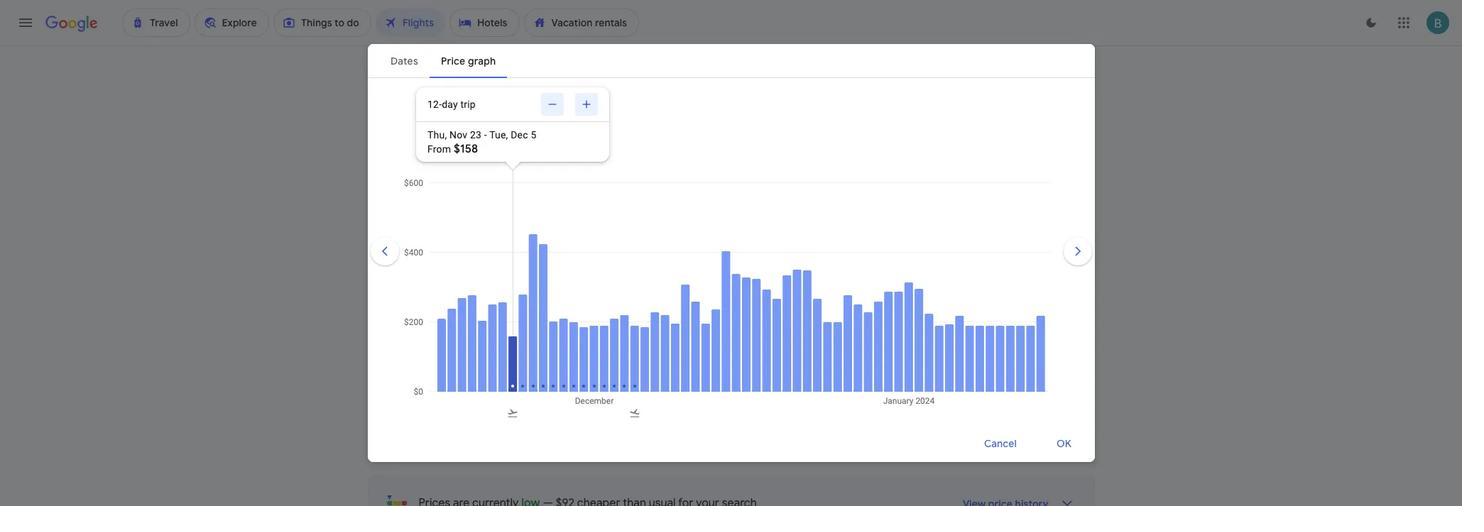 Task type: vqa. For each thing, say whether or not it's contained in the screenshot.
Search by image
no



Task type: locate. For each thing, give the bounding box(es) containing it.
2 inside 344 kg co 2
[[892, 310, 897, 322]]

lax down total duration 5 hr 27 min. element at the bottom of page
[[645, 323, 661, 332]]

ranked
[[368, 269, 397, 279]]

0 vertical spatial co
[[874, 306, 892, 320]]

bos down 31
[[667, 376, 684, 386]]

1 vertical spatial hr
[[654, 359, 665, 373]]

min right 31
[[681, 359, 700, 373]]

5 hr 31 min lax – bos
[[645, 359, 700, 386]]

3 hr from the top
[[654, 412, 665, 426]]

393 kg co 2
[[837, 359, 896, 375]]

5 left 31
[[645, 359, 651, 373]]

bos inside 5 hr 27 min lax – bos
[[667, 323, 684, 332]]

required
[[610, 269, 643, 279]]

fees
[[676, 269, 694, 279]]

5 left 40
[[645, 412, 651, 426]]

trip
[[461, 99, 476, 110], [1024, 323, 1038, 333], [1024, 377, 1038, 386], [1024, 430, 1038, 440]]

hr inside 5 hr 40 min round trip
[[654, 412, 665, 426]]

stops button
[[453, 142, 513, 165]]

5 inside 5 hr 40 min round trip
[[645, 412, 651, 426]]

emissions down 344 kg co 2
[[854, 323, 895, 333]]

1 nonstop from the top
[[737, 306, 782, 320]]

2 and from the left
[[812, 269, 826, 279]]

nov
[[450, 129, 468, 141], [474, 207, 493, 220]]

trip down 158 us dollars "text box"
[[1024, 323, 1038, 333]]

round down this price for this flight doesn't include overhead bin access. if you need a carry-on bag, use the bags filter to update prices. image
[[999, 323, 1022, 333]]

1 vertical spatial $158
[[1013, 306, 1038, 320]]

min right 40
[[685, 412, 704, 426]]

2 vertical spatial 2
[[891, 363, 896, 375]]

round
[[999, 323, 1022, 333], [999, 377, 1022, 386], [999, 430, 1022, 440]]

round trip down 158 us dollars "text box"
[[999, 323, 1038, 333]]

– inside 5 hr 31 min lax – bos
[[661, 376, 667, 386]]

Departure time: 8:35 AM. text field
[[434, 359, 475, 373]]

co up +11% emissions
[[873, 359, 891, 373]]

ranked based on price and convenience
[[368, 269, 527, 279]]

lax
[[645, 323, 661, 332], [645, 376, 661, 386]]

trip right day
[[461, 99, 476, 110]]

price
[[438, 269, 458, 279]]

158 US dollars text field
[[1013, 306, 1038, 320]]

1 vertical spatial round
[[999, 377, 1022, 386]]

None search field
[[368, 65, 1095, 188]]

nov left 23 – dec
[[474, 207, 493, 220]]

dec
[[511, 129, 528, 141]]

– down total duration 5 hr 27 min. element at the bottom of page
[[661, 323, 667, 332]]

kg for 344
[[859, 306, 872, 320]]

thu, nov 23 - tue, dec 5 from $158
[[428, 129, 537, 156]]

swap origin and destination. image
[[585, 108, 602, 125]]

may
[[865, 269, 882, 279]]

1 horizontal spatial and
[[812, 269, 826, 279]]

2 vertical spatial min
[[685, 412, 704, 426]]

nonstop flight. element for 5 hr 31 min
[[737, 359, 782, 375]]

kg up "avg emissions"
[[859, 306, 872, 320]]

5 inside 5 hr 27 min lax – bos
[[645, 306, 651, 320]]

+11%
[[837, 376, 858, 386]]

include
[[579, 269, 608, 279]]

1 horizontal spatial nov
[[474, 207, 493, 220]]

0 vertical spatial min
[[683, 306, 702, 320]]

ok button
[[1040, 427, 1090, 461]]

– right "departure time: 8:35 am." text box
[[478, 359, 485, 373]]

round for $174
[[999, 377, 1022, 386]]

8:35 am
[[434, 359, 475, 373]]

1:30 pm – 9:57 pm jetblue
[[434, 306, 527, 332]]

– down the total duration 5 hr 31 min. element
[[661, 376, 667, 386]]

5 right dec
[[531, 129, 537, 141]]

nov left 23
[[450, 129, 468, 141]]

scroll backward image
[[368, 234, 402, 269]]

1 inside best departing flights main content
[[710, 269, 715, 279]]

5 for 27
[[645, 306, 651, 320]]

co inside 393 kg co 2
[[873, 359, 891, 373]]

2 up +11% emissions
[[891, 363, 896, 375]]

hr left 40
[[654, 412, 665, 426]]

ok
[[1057, 437, 1072, 450]]

23
[[470, 129, 482, 141]]

nov inside find the best price region
[[474, 207, 493, 220]]

2 right 23 – dec
[[537, 207, 543, 220]]

2 round trip from the top
[[999, 377, 1038, 386]]

co for 393
[[873, 359, 891, 373]]

2 lax from the top
[[645, 376, 661, 386]]

trip inside 5 hr 40 min round trip
[[1024, 430, 1038, 440]]

hr left 27
[[654, 306, 665, 320]]

1 horizontal spatial $158
[[1013, 306, 1038, 320]]

bos for 27
[[667, 323, 684, 332]]

kg for 393
[[858, 359, 871, 373]]

1 up tue,
[[494, 72, 499, 84]]

$158
[[454, 142, 478, 156], [1013, 306, 1038, 320]]

0 vertical spatial hr
[[654, 306, 665, 320]]

and right the charges
[[812, 269, 826, 279]]

nov inside thu, nov 23 - tue, dec 5 from $158
[[450, 129, 468, 141]]

0 vertical spatial round
[[999, 323, 1022, 333]]

leaves los angeles international airport at 8:35 am on thursday, november 23 and arrives at boston logan international airport at 5:06 pm on thursday, november 23. element
[[434, 359, 530, 373]]

nonstop flight. element
[[737, 306, 782, 322], [737, 359, 782, 375]]

bags
[[601, 147, 624, 160]]

2
[[537, 207, 543, 220], [892, 310, 897, 322], [891, 363, 896, 375]]

2 inside 393 kg co 2
[[891, 363, 896, 375]]

1
[[494, 72, 499, 84], [710, 269, 715, 279]]

and right the price
[[460, 269, 475, 279]]

1 vertical spatial 2
[[892, 310, 897, 322]]

0 vertical spatial $158
[[454, 142, 478, 156]]

optional charges and
[[742, 269, 829, 279]]

min right 27
[[683, 306, 702, 320]]

min inside 5 hr 31 min lax – bos
[[681, 359, 700, 373]]

9:35 pm
[[492, 412, 533, 426]]

$158 inside best departing flights main content
[[1013, 306, 1038, 320]]

co
[[874, 306, 892, 320], [873, 359, 891, 373]]

kg
[[859, 306, 872, 320], [858, 359, 871, 373]]

hr
[[654, 306, 665, 320], [654, 359, 665, 373], [654, 412, 665, 426]]

0 vertical spatial 2
[[537, 207, 543, 220]]

all filters button
[[368, 142, 448, 165]]

emissions
[[854, 323, 895, 333], [861, 376, 901, 386]]

flights
[[469, 247, 510, 265]]

1 vertical spatial min
[[681, 359, 700, 373]]

round for $158
[[999, 323, 1022, 333]]

1 round trip from the top
[[999, 323, 1038, 333]]

5
[[531, 129, 537, 141], [645, 306, 651, 320], [645, 359, 651, 373], [645, 412, 651, 426]]

1 vertical spatial co
[[873, 359, 891, 373]]

apply.
[[884, 269, 908, 279]]

all filters
[[395, 147, 436, 160]]

3 round from the top
[[999, 430, 1022, 440]]

0 vertical spatial nonstop flight. element
[[737, 306, 782, 322]]

lax inside 5 hr 27 min lax – bos
[[645, 323, 661, 332]]

round trip down "$174" text box
[[999, 377, 1038, 386]]

1 right for
[[710, 269, 715, 279]]

0 horizontal spatial $158
[[454, 142, 478, 156]]

0 vertical spatial nonstop
[[737, 306, 782, 320]]

bos for 31
[[667, 376, 684, 386]]

$158 down 23
[[454, 142, 478, 156]]

0 vertical spatial lax
[[645, 323, 661, 332]]

Arrival time: 9:57 PM. text field
[[486, 306, 527, 320]]

emissions down 393 kg co 2
[[861, 376, 901, 386]]

$158 up "$174" text box
[[1013, 306, 1038, 320]]

–
[[476, 306, 483, 320], [661, 323, 667, 332], [478, 359, 485, 373], [661, 376, 667, 386]]

1 vertical spatial nov
[[474, 207, 493, 220]]

co inside 344 kg co 2
[[874, 306, 892, 320]]

0 vertical spatial 1
[[494, 72, 499, 84]]

1 vertical spatial bos
[[667, 376, 684, 386]]

trip right cancel
[[1024, 430, 1038, 440]]

and
[[460, 269, 475, 279], [812, 269, 826, 279]]

lax inside 5 hr 31 min lax – bos
[[645, 376, 661, 386]]

2 vertical spatial hr
[[654, 412, 665, 426]]

hr for 40
[[654, 412, 665, 426]]

bos inside 5 hr 31 min lax – bos
[[667, 376, 684, 386]]

23 – dec
[[496, 207, 535, 220]]

departing
[[401, 247, 466, 265]]

kg up +11% emissions
[[858, 359, 871, 373]]

2 hr from the top
[[654, 359, 665, 373]]

1 vertical spatial lax
[[645, 376, 661, 386]]

2 up "avg emissions"
[[892, 310, 897, 322]]

nonstop for 5 hr 27 min
[[737, 306, 782, 320]]

charges
[[777, 269, 809, 279]]

+11% emissions
[[837, 376, 901, 386]]

5 for 40
[[645, 412, 651, 426]]

united
[[434, 376, 459, 386]]

0 horizontal spatial and
[[460, 269, 475, 279]]

– inside 1:30 pm – 9:57 pm jetblue
[[476, 306, 483, 320]]

– inside 8:35 am – 5:06 pm united
[[478, 359, 485, 373]]

1 horizontal spatial 1
[[710, 269, 715, 279]]

bos down 27
[[667, 323, 684, 332]]

bos
[[667, 323, 684, 332], [667, 376, 684, 386]]

1 nonstop flight. element from the top
[[737, 306, 782, 322]]

2 round from the top
[[999, 377, 1022, 386]]

filters
[[409, 147, 436, 160]]

+
[[669, 269, 674, 279]]

nonstop
[[737, 306, 782, 320], [737, 359, 782, 373]]

round down this price for this flight doesn't include overhead bin access. if you need a carry-on bag, use the bags filter to update prices. icon
[[999, 377, 1022, 386]]

0 vertical spatial nov
[[450, 129, 468, 141]]

5 left 27
[[645, 306, 651, 320]]

0 horizontal spatial nov
[[450, 129, 468, 141]]

co up "avg emissions"
[[874, 306, 892, 320]]

12-
[[428, 99, 442, 110]]

hr inside 5 hr 27 min lax – bos
[[654, 306, 665, 320]]

round trip
[[999, 323, 1038, 333], [999, 377, 1038, 386]]

2 nonstop from the top
[[737, 359, 782, 373]]

hr inside 5 hr 31 min lax – bos
[[654, 359, 665, 373]]

min inside 5 hr 27 min lax – bos
[[683, 306, 702, 320]]

2 bos from the top
[[667, 376, 684, 386]]

1 lax from the top
[[645, 323, 661, 332]]

5 inside 5 hr 31 min lax – bos
[[645, 359, 651, 373]]

prices include required taxes + fees for 1 adult.
[[552, 269, 739, 279]]

1 hr from the top
[[654, 306, 665, 320]]

1 round from the top
[[999, 323, 1022, 333]]

0 vertical spatial emissions
[[854, 323, 895, 333]]

kg inside 393 kg co 2
[[858, 359, 871, 373]]

2 nonstop flight. element from the top
[[737, 359, 782, 375]]

1 inside popup button
[[494, 72, 499, 84]]

for
[[696, 269, 707, 279]]

5 hr 27 min lax – bos
[[645, 306, 702, 332]]

1 bos from the top
[[667, 323, 684, 332]]

0 vertical spatial kg
[[859, 306, 872, 320]]

– inside 5 hr 27 min lax – bos
[[661, 323, 667, 332]]

1 vertical spatial nonstop
[[737, 359, 782, 373]]

0 horizontal spatial 1
[[494, 72, 499, 84]]

kg inside 344 kg co 2
[[859, 306, 872, 320]]

1:30 pm
[[434, 306, 474, 320]]

27
[[668, 306, 680, 320]]

lax down the total duration 5 hr 31 min. element
[[645, 376, 661, 386]]

bags button
[[592, 142, 648, 165]]

0 vertical spatial round trip
[[999, 323, 1038, 333]]

1 vertical spatial kg
[[858, 359, 871, 373]]

2 vertical spatial round
[[999, 430, 1022, 440]]

2 for 5 hr 31 min
[[891, 363, 896, 375]]

1 vertical spatial emissions
[[861, 376, 901, 386]]

round left ok button
[[999, 430, 1022, 440]]

393
[[837, 359, 856, 373]]

hr left 31
[[654, 359, 665, 373]]

1 vertical spatial nonstop flight. element
[[737, 359, 782, 375]]

– right 1:30 pm
[[476, 306, 483, 320]]

min
[[683, 306, 702, 320], [681, 359, 700, 373], [685, 412, 704, 426]]

0 vertical spatial bos
[[667, 323, 684, 332]]

1 vertical spatial round trip
[[999, 377, 1038, 386]]

1 vertical spatial 1
[[710, 269, 715, 279]]



Task type: describe. For each thing, give the bounding box(es) containing it.
hr for 31
[[654, 359, 665, 373]]

none search field containing all filters
[[368, 65, 1095, 188]]

learn more about ranking image
[[530, 268, 543, 281]]

avg
[[837, 323, 852, 333]]

Departure time: 1:30 PM. text field
[[434, 306, 474, 320]]

best departing flights main content
[[368, 200, 1095, 507]]

based
[[399, 269, 424, 279]]

hr for 27
[[654, 306, 665, 320]]

total duration 5 hr 27 min. element
[[645, 306, 737, 322]]

lax for 5 hr 27 min
[[645, 323, 661, 332]]

344 kg co 2
[[837, 306, 897, 322]]

passenger assistance button
[[910, 269, 998, 279]]

nonstop for 5 hr 31 min
[[737, 359, 782, 373]]

8:35 am – 5:06 pm united
[[434, 359, 530, 386]]

nov 23 – dec 2
[[474, 207, 543, 220]]

$158 inside thu, nov 23 - tue, dec 5 from $158
[[454, 142, 478, 156]]

best departing flights
[[368, 247, 510, 265]]

2 for 5 hr 27 min
[[892, 310, 897, 322]]

1 and from the left
[[460, 269, 475, 279]]

co for 344
[[874, 306, 892, 320]]

Arrival time: 5:06 PM. text field
[[488, 359, 530, 373]]

round trip for $158
[[999, 323, 1038, 333]]

assistance
[[955, 269, 998, 279]]

min for 5 hr 31 min
[[681, 359, 700, 373]]

adult.
[[717, 269, 739, 279]]

12-day trip
[[428, 99, 476, 110]]

may apply. passenger assistance
[[863, 269, 998, 279]]

taxes
[[645, 269, 667, 279]]

min for 5 hr 27 min
[[683, 306, 702, 320]]

nonstop flight. element for 5 hr 27 min
[[737, 306, 782, 322]]

tue,
[[490, 129, 508, 141]]

cancel button
[[968, 427, 1035, 461]]

1 button
[[468, 65, 525, 91]]

optional
[[742, 269, 775, 279]]

prices
[[552, 269, 577, 279]]

leaves los angeles international airport at 1:30 pm on thursday, november 23 and arrives at boston logan international airport at 9:57 pm on thursday, november 23. element
[[434, 306, 527, 320]]

airlines button
[[518, 142, 587, 165]]

find the best price region
[[368, 200, 1095, 237]]

passenger
[[910, 269, 952, 279]]

day
[[442, 99, 458, 110]]

trip down $174
[[1024, 377, 1038, 386]]

5 for 31
[[645, 359, 651, 373]]

avg emissions
[[837, 323, 895, 333]]

round inside 5 hr 40 min round trip
[[999, 430, 1022, 440]]

from
[[428, 144, 451, 155]]

on
[[426, 269, 436, 279]]

jetblue
[[434, 323, 464, 332]]

total duration 5 hr 31 min. element
[[645, 359, 737, 375]]

Arrival time: 9:35 PM. text field
[[492, 412, 533, 426]]

scroll forward image
[[1061, 234, 1095, 269]]

344
[[837, 306, 857, 320]]

2 inside find the best price region
[[537, 207, 543, 220]]

round trip for $174
[[999, 377, 1038, 386]]

5:06 pm
[[488, 359, 530, 373]]

airlines
[[527, 147, 562, 160]]

all
[[395, 147, 407, 160]]

-
[[484, 129, 487, 141]]

best flights, change sort order. image
[[1072, 265, 1090, 282]]

emissions for 393
[[861, 376, 901, 386]]

this price for this flight doesn't include overhead bin access. if you need a carry-on bag, use the bags filter to update prices. image
[[997, 357, 1014, 374]]

5 inside thu, nov 23 - tue, dec 5 from $158
[[531, 129, 537, 141]]

emissions for 344
[[854, 323, 895, 333]]

cancel
[[985, 437, 1018, 450]]

thu,
[[428, 129, 447, 141]]

5 hr 40 min round trip
[[645, 412, 1038, 440]]

lax for 5 hr 31 min
[[645, 376, 661, 386]]

40
[[668, 412, 682, 426]]

convenience
[[477, 269, 527, 279]]

this price for this flight doesn't include overhead bin access. if you need a carry-on bag, use the bags filter to update prices. image
[[996, 304, 1013, 321]]

174 US dollars text field
[[1014, 359, 1038, 373]]

min inside 5 hr 40 min round trip
[[685, 412, 704, 426]]

31
[[668, 359, 678, 373]]

best
[[368, 247, 397, 265]]

9:57 pm
[[486, 306, 527, 320]]

$174
[[1014, 359, 1038, 373]]

stops
[[462, 147, 489, 160]]



